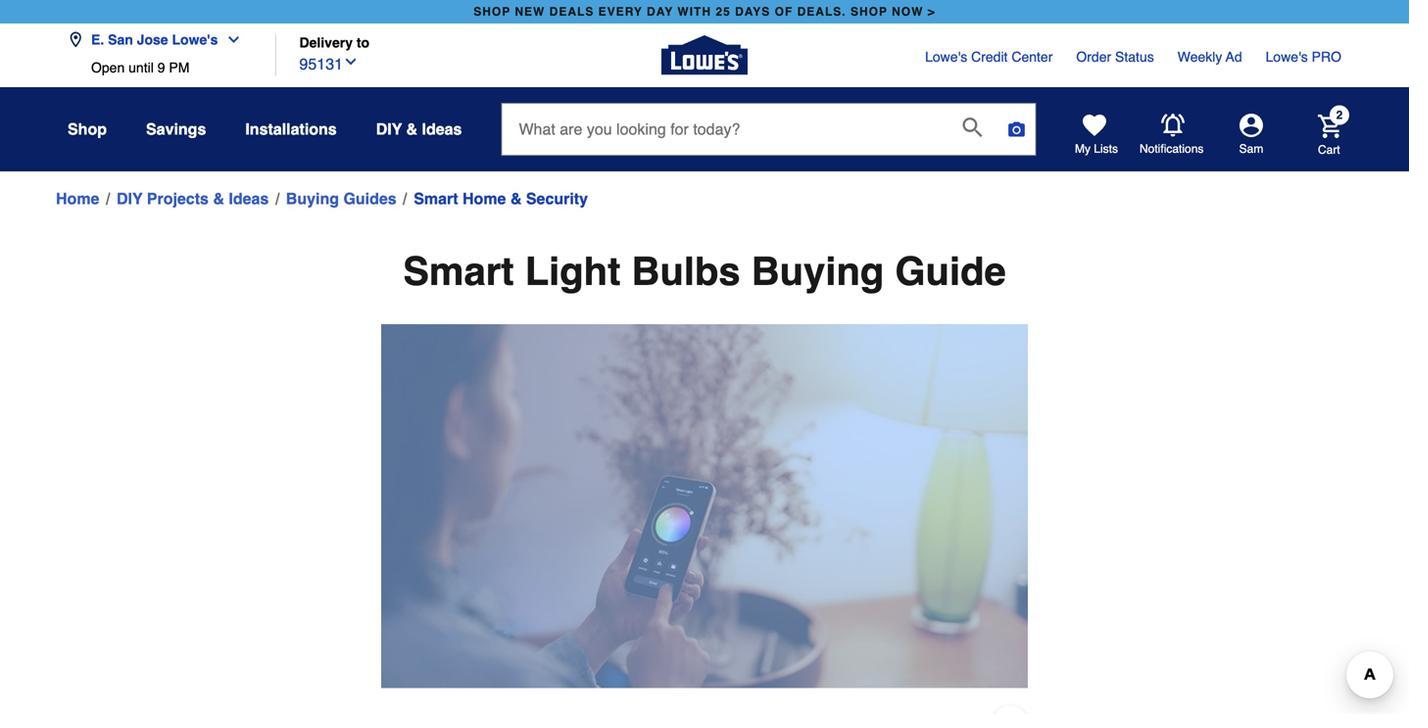 Task type: locate. For each thing, give the bounding box(es) containing it.
2 horizontal spatial &
[[510, 190, 522, 208]]

chevron down image inside e. san jose lowe's button
[[218, 32, 241, 48]]

ad
[[1226, 49, 1242, 65]]

1 horizontal spatial chevron down image
[[343, 54, 359, 70]]

chevron down image
[[218, 32, 241, 48], [343, 54, 359, 70]]

order status link
[[1076, 47, 1154, 67]]

order status
[[1076, 49, 1154, 65]]

None search field
[[501, 103, 1036, 174]]

smart for smart light bulbs buying guide
[[403, 249, 514, 294]]

0 vertical spatial buying
[[286, 190, 339, 208]]

buying guides
[[286, 190, 397, 208]]

chevron down image right jose
[[218, 32, 241, 48]]

diy for diy projects & ideas
[[117, 190, 143, 208]]

day
[[647, 5, 673, 19]]

search image
[[963, 118, 982, 137]]

lowe's pro link
[[1266, 47, 1341, 67]]

home inside smart home & security "link"
[[462, 190, 506, 208]]

buying
[[286, 190, 339, 208], [751, 249, 884, 294]]

1 vertical spatial chevron down image
[[343, 54, 359, 70]]

e. san jose lowe's button
[[68, 20, 249, 60]]

1 horizontal spatial ideas
[[422, 120, 462, 138]]

lowe's for lowe's credit center
[[925, 49, 967, 65]]

smart right guides
[[414, 190, 458, 208]]

1 vertical spatial diy
[[117, 190, 143, 208]]

diy inside button
[[376, 120, 402, 138]]

0 vertical spatial ideas
[[422, 120, 462, 138]]

guides
[[343, 190, 397, 208]]

ideas right projects
[[229, 190, 269, 208]]

smart down smart home & security "link"
[[403, 249, 514, 294]]

1 horizontal spatial lowe's
[[925, 49, 967, 65]]

0 horizontal spatial diy
[[117, 190, 143, 208]]

2 shop from the left
[[851, 5, 888, 19]]

lowe's inside lowe's credit center link
[[925, 49, 967, 65]]

installations
[[245, 120, 337, 138]]

sam
[[1239, 142, 1263, 156]]

my lists
[[1075, 142, 1118, 156]]

0 vertical spatial smart
[[414, 190, 458, 208]]

lowe's left "credit"
[[925, 49, 967, 65]]

lowe's home improvement cart image
[[1318, 114, 1341, 138]]

0 horizontal spatial home
[[56, 190, 99, 208]]

95131 button
[[299, 51, 359, 76]]

projects
[[147, 190, 209, 208]]

to
[[357, 35, 369, 50]]

smart inside "link"
[[414, 190, 458, 208]]

diy projects & ideas link
[[117, 187, 269, 211]]

1 vertical spatial smart
[[403, 249, 514, 294]]

san
[[108, 32, 133, 48]]

diy
[[376, 120, 402, 138], [117, 190, 143, 208]]

lowe's home improvement notification center image
[[1161, 114, 1185, 137]]

lowe's left pro
[[1266, 49, 1308, 65]]

home
[[56, 190, 99, 208], [462, 190, 506, 208]]

lists
[[1094, 142, 1118, 156]]

chevron down image down to
[[343, 54, 359, 70]]

1 horizontal spatial diy
[[376, 120, 402, 138]]

new
[[515, 5, 545, 19]]

deals
[[549, 5, 594, 19]]

savings
[[146, 120, 206, 138]]

shop new deals every day with 25 days of deals. shop now > link
[[470, 0, 939, 24]]

deals.
[[797, 5, 846, 19]]

diy left projects
[[117, 190, 143, 208]]

0 horizontal spatial chevron down image
[[218, 32, 241, 48]]

buying guides link
[[286, 187, 397, 211]]

0 horizontal spatial buying
[[286, 190, 339, 208]]

0 vertical spatial diy
[[376, 120, 402, 138]]

0 vertical spatial chevron down image
[[218, 32, 241, 48]]

diy & ideas button
[[376, 112, 462, 147]]

0 horizontal spatial &
[[213, 190, 224, 208]]

open until 9 pm
[[91, 60, 189, 75]]

diy up guides
[[376, 120, 402, 138]]

lowe's up pm
[[172, 32, 218, 48]]

2 horizontal spatial lowe's
[[1266, 49, 1308, 65]]

lowe's pro
[[1266, 49, 1341, 65]]

my
[[1075, 142, 1091, 156]]

lowe's for lowe's pro
[[1266, 49, 1308, 65]]

ideas up smart home & security
[[422, 120, 462, 138]]

e. san jose lowe's
[[91, 32, 218, 48]]

bulbs
[[632, 249, 740, 294]]

shop left now
[[851, 5, 888, 19]]

lowe's credit center link
[[925, 47, 1053, 67]]

1 horizontal spatial &
[[406, 120, 418, 138]]

lowe's inside lowe's pro link
[[1266, 49, 1308, 65]]

diy projects & ideas
[[117, 190, 269, 208]]

0 horizontal spatial shop
[[473, 5, 511, 19]]

lowe's home improvement logo image
[[661, 12, 748, 98]]

& inside "link"
[[510, 190, 522, 208]]

credit
[[971, 49, 1008, 65]]

ideas
[[422, 120, 462, 138], [229, 190, 269, 208]]

home left security
[[462, 190, 506, 208]]

cart
[[1318, 143, 1340, 157]]

1 horizontal spatial shop
[[851, 5, 888, 19]]

pro
[[1312, 49, 1341, 65]]

smart
[[414, 190, 458, 208], [403, 249, 514, 294]]

camera image
[[1007, 120, 1026, 139]]

lowe's home improvement lists image
[[1083, 114, 1106, 137]]

2 home from the left
[[462, 190, 506, 208]]

open
[[91, 60, 125, 75]]

light
[[525, 249, 621, 294]]

of
[[775, 5, 793, 19]]

diy for diy & ideas
[[376, 120, 402, 138]]

1 vertical spatial buying
[[751, 249, 884, 294]]

0 horizontal spatial ideas
[[229, 190, 269, 208]]

shop left new
[[473, 5, 511, 19]]

0 horizontal spatial lowe's
[[172, 32, 218, 48]]

home down shop button on the top of the page
[[56, 190, 99, 208]]

until
[[128, 60, 154, 75]]

1 horizontal spatial home
[[462, 190, 506, 208]]

center
[[1012, 49, 1053, 65]]

25
[[716, 5, 731, 19]]

2
[[1336, 108, 1343, 122]]

lowe's
[[172, 32, 218, 48], [925, 49, 967, 65], [1266, 49, 1308, 65]]

weekly ad link
[[1178, 47, 1242, 67]]

shop
[[473, 5, 511, 19], [851, 5, 888, 19]]

&
[[406, 120, 418, 138], [213, 190, 224, 208], [510, 190, 522, 208]]



Task type: describe. For each thing, give the bounding box(es) containing it.
days
[[735, 5, 770, 19]]

& inside button
[[406, 120, 418, 138]]

pm
[[169, 60, 189, 75]]

Search Query text field
[[502, 104, 947, 155]]

my lists link
[[1075, 114, 1118, 157]]

1 shop from the left
[[473, 5, 511, 19]]

>
[[928, 5, 936, 19]]

notifications
[[1140, 142, 1204, 156]]

shop new deals every day with 25 days of deals. shop now >
[[473, 5, 936, 19]]

& for smart home & security
[[510, 190, 522, 208]]

e.
[[91, 32, 104, 48]]

smart home & security link
[[414, 187, 588, 211]]

jose
[[137, 32, 168, 48]]

location image
[[68, 32, 83, 48]]

guide
[[895, 249, 1006, 294]]

savings button
[[146, 112, 206, 147]]

now
[[892, 5, 923, 19]]

installations button
[[245, 112, 337, 147]]

sam button
[[1204, 114, 1298, 157]]

lowe's inside e. san jose lowe's button
[[172, 32, 218, 48]]

delivery
[[299, 35, 353, 50]]

lowe's credit center
[[925, 49, 1053, 65]]

chevron down image inside 95131 button
[[343, 54, 359, 70]]

1 vertical spatial ideas
[[229, 190, 269, 208]]

9
[[157, 60, 165, 75]]

smart home & security
[[414, 190, 588, 208]]

& for diy projects & ideas
[[213, 190, 224, 208]]

home link
[[56, 187, 99, 211]]

shop button
[[68, 112, 107, 147]]

95131
[[299, 55, 343, 73]]

diy & ideas
[[376, 120, 462, 138]]

a woman adjusting the lighting with her smart phone. image
[[381, 324, 1028, 689]]

with
[[677, 5, 711, 19]]

security
[[526, 190, 588, 208]]

weekly
[[1178, 49, 1222, 65]]

ideas inside button
[[422, 120, 462, 138]]

weekly ad
[[1178, 49, 1242, 65]]

shop
[[68, 120, 107, 138]]

smart light bulbs buying guide
[[403, 249, 1006, 294]]

1 home from the left
[[56, 190, 99, 208]]

1 horizontal spatial buying
[[751, 249, 884, 294]]

every
[[598, 5, 643, 19]]

order
[[1076, 49, 1111, 65]]

smart for smart home & security
[[414, 190, 458, 208]]

delivery to
[[299, 35, 369, 50]]

status
[[1115, 49, 1154, 65]]



Task type: vqa. For each thing, say whether or not it's contained in the screenshot.
DIY & Ideas on the left top
yes



